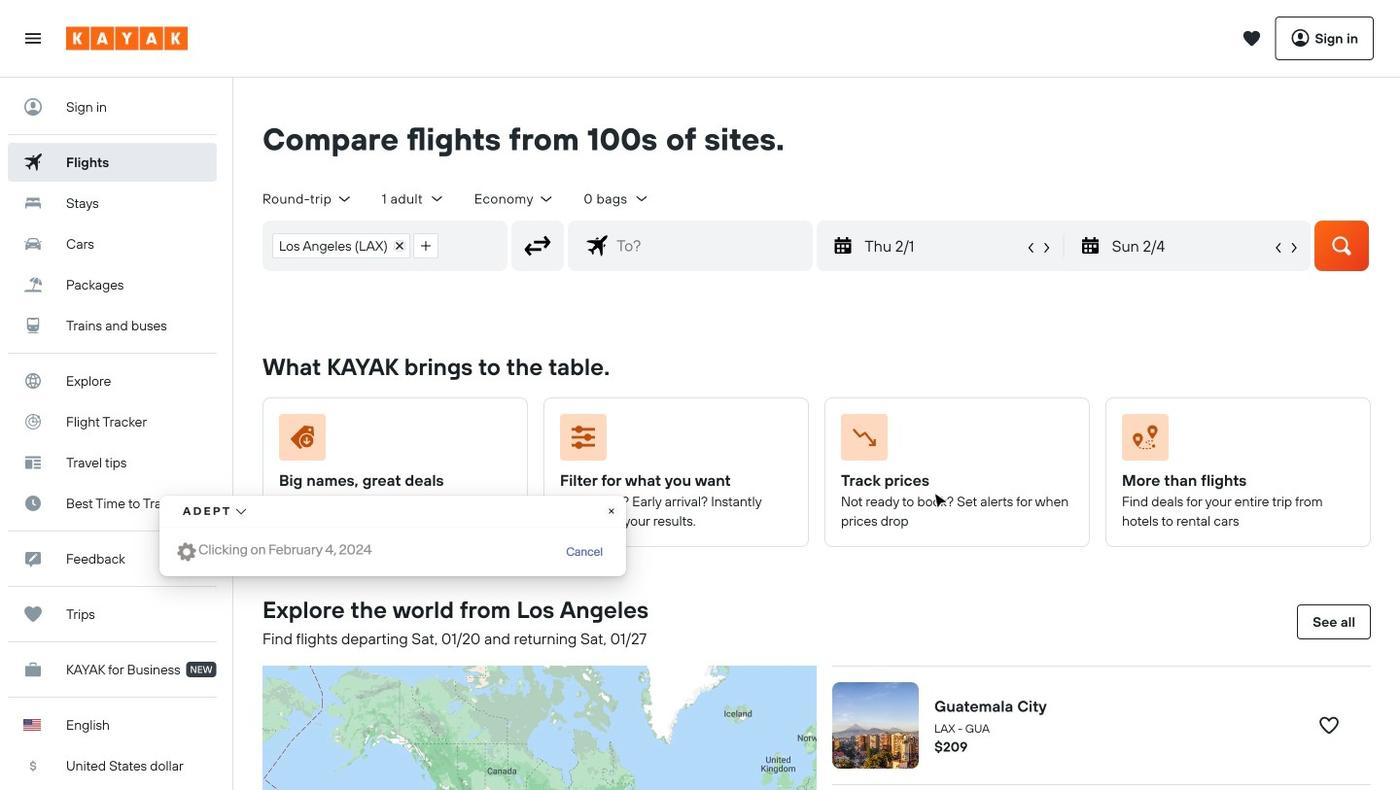 Task type: describe. For each thing, give the bounding box(es) containing it.
Flight origin input text field
[[447, 222, 507, 270]]

3 figure from the left
[[841, 414, 1066, 469]]

navigation menu image
[[23, 29, 43, 48]]

map region
[[43, 455, 1039, 791]]

sunday february 4th element
[[1112, 234, 1271, 258]]

Flight destination input text field
[[609, 222, 812, 270]]



Task type: locate. For each thing, give the bounding box(es) containing it.
2 list item from the left
[[413, 233, 438, 259]]

4 figure from the left
[[1122, 414, 1347, 469]]

Cabin type Economy field
[[475, 190, 555, 208]]

united states (english) image
[[23, 720, 41, 731]]

list item down trip type round-trip field
[[272, 233, 410, 259]]

figure
[[279, 414, 504, 469], [560, 414, 785, 469], [841, 414, 1066, 469], [1122, 414, 1347, 469]]

thursday february 1st element
[[865, 234, 1024, 258]]

Trip type Round-trip field
[[263, 190, 353, 208]]

1 figure from the left
[[279, 414, 504, 469]]

0 horizontal spatial list item
[[272, 233, 410, 259]]

list item
[[272, 233, 410, 259], [413, 233, 438, 259]]

1 horizontal spatial list item
[[413, 233, 438, 259]]

swap departure airport and destination airport image
[[519, 227, 556, 264]]

guatemala city image
[[833, 683, 919, 769]]

2 figure from the left
[[560, 414, 785, 469]]

remove image
[[395, 241, 404, 251]]

1 list item from the left
[[272, 233, 410, 259]]

list item right remove image
[[413, 233, 438, 259]]

list
[[264, 222, 447, 270]]



Task type: vqa. For each thing, say whether or not it's contained in the screenshot.
Monday December 25th "element"
no



